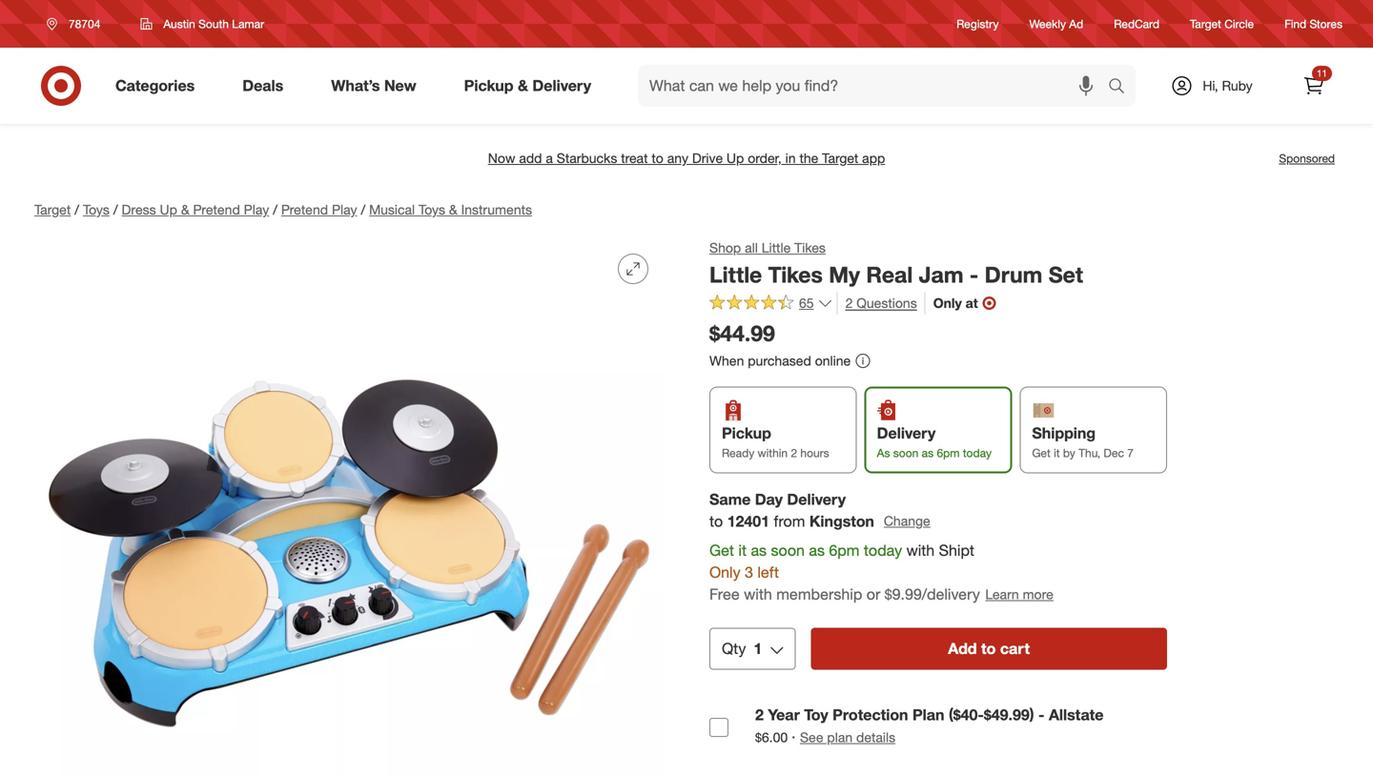 Task type: vqa. For each thing, say whether or not it's contained in the screenshot.
'Crew'
no



Task type: describe. For each thing, give the bounding box(es) containing it.
my
[[829, 261, 860, 288]]

same
[[710, 490, 751, 509]]

delivery for same day delivery
[[787, 490, 846, 509]]

find
[[1285, 17, 1307, 31]]

find stores
[[1285, 17, 1343, 31]]

1 toys from the left
[[83, 201, 110, 218]]

austin south lamar button
[[128, 7, 277, 41]]

1 horizontal spatial as
[[809, 541, 825, 560]]

austin
[[163, 17, 195, 31]]

soon inside "get it as soon as 6pm today with shipt only 3 left free with membership or $9.99/delivery learn more"
[[771, 541, 805, 560]]

little tikes my real jam - drum set, 1 of 6 image
[[34, 238, 664, 777]]

dress up & pretend play link
[[122, 201, 269, 218]]

1 vertical spatial with
[[744, 585, 772, 604]]

qty 1
[[722, 640, 762, 658]]

11 link
[[1293, 65, 1335, 107]]

what's new link
[[315, 65, 440, 107]]

more
[[1023, 586, 1054, 603]]

online
[[815, 352, 851, 369]]

1 pretend from the left
[[193, 201, 240, 218]]

0 vertical spatial to
[[710, 512, 723, 531]]

learn
[[986, 586, 1019, 603]]

drum
[[985, 261, 1043, 288]]

find stores link
[[1285, 16, 1343, 32]]

2 play from the left
[[332, 201, 357, 218]]

up
[[160, 201, 177, 218]]

7
[[1128, 446, 1134, 460]]

within
[[758, 446, 788, 460]]

$9.99/delivery
[[885, 585, 980, 604]]

what's
[[331, 76, 380, 95]]

1
[[754, 640, 762, 658]]

weekly ad link
[[1030, 16, 1084, 32]]

target link
[[34, 201, 71, 218]]

delivery inside delivery as soon as 6pm today
[[877, 424, 936, 442]]

by
[[1063, 446, 1076, 460]]

day
[[755, 490, 783, 509]]

2 questions link
[[837, 293, 917, 314]]

get inside "get it as soon as 6pm today with shipt only 3 left free with membership or $9.99/delivery learn more"
[[710, 541, 734, 560]]

search
[[1100, 78, 1146, 97]]

2 pretend from the left
[[281, 201, 328, 218]]

kingston
[[810, 512, 875, 531]]

musical toys & instruments link
[[369, 201, 532, 218]]

1 horizontal spatial &
[[449, 201, 458, 218]]

0 horizontal spatial as
[[751, 541, 767, 560]]

as inside delivery as soon as 6pm today
[[922, 446, 934, 460]]

target for target / toys / dress up & pretend play / pretend play / musical toys & instruments
[[34, 201, 71, 218]]

0 vertical spatial with
[[907, 541, 935, 560]]

pretend play link
[[281, 201, 357, 218]]

all
[[745, 239, 758, 256]]

toys link
[[83, 201, 110, 218]]

weekly
[[1030, 17, 1066, 31]]

today inside delivery as soon as 6pm today
[[963, 446, 992, 460]]

purchased
[[748, 352, 812, 369]]

change button
[[883, 511, 932, 532]]

advertisement region
[[19, 135, 1354, 181]]

registry link
[[957, 16, 999, 32]]

shop all little tikes little tikes my real jam - drum set
[[710, 239, 1083, 288]]

6pm inside "get it as soon as 6pm today with shipt only 3 left free with membership or $9.99/delivery learn more"
[[829, 541, 860, 560]]

categories
[[115, 76, 195, 95]]

cart
[[1000, 640, 1030, 658]]

or
[[867, 585, 881, 604]]

2 questions
[[846, 295, 917, 312]]

ad
[[1070, 17, 1084, 31]]

4 / from the left
[[361, 201, 365, 218]]

from
[[774, 512, 805, 531]]

65 link
[[710, 293, 833, 316]]

12401
[[727, 512, 770, 531]]

search button
[[1100, 65, 1146, 111]]

3
[[745, 563, 753, 582]]

What can we help you find? suggestions appear below search field
[[638, 65, 1113, 107]]

2 for questions
[[846, 295, 853, 312]]

hours
[[801, 446, 829, 460]]

new
[[384, 76, 416, 95]]

change
[[884, 513, 931, 530]]

details
[[857, 729, 896, 746]]

pickup & delivery link
[[448, 65, 615, 107]]

$6.00
[[755, 729, 788, 746]]

as
[[877, 446, 890, 460]]

registry
[[957, 17, 999, 31]]

·
[[792, 728, 796, 746]]

only at
[[934, 295, 978, 312]]

target circle
[[1190, 17, 1254, 31]]

circle
[[1225, 17, 1254, 31]]

deals
[[242, 76, 284, 95]]

shipping get it by thu, dec 7
[[1032, 424, 1134, 460]]

real
[[866, 261, 913, 288]]

plan
[[913, 706, 945, 725]]



Task type: locate. For each thing, give the bounding box(es) containing it.
with
[[907, 541, 935, 560], [744, 585, 772, 604]]

0 vertical spatial 2
[[846, 295, 853, 312]]

1 play from the left
[[244, 201, 269, 218]]

get left by
[[1032, 446, 1051, 460]]

2
[[846, 295, 853, 312], [791, 446, 797, 460], [755, 706, 764, 725]]

toys right the musical
[[419, 201, 445, 218]]

dec
[[1104, 446, 1125, 460]]

delivery as soon as 6pm today
[[877, 424, 992, 460]]

0 vertical spatial soon
[[894, 446, 919, 460]]

pickup & delivery
[[464, 76, 591, 95]]

little
[[762, 239, 791, 256], [710, 261, 762, 288]]

1 vertical spatial target
[[34, 201, 71, 218]]

0 horizontal spatial it
[[739, 541, 747, 560]]

play left the musical
[[332, 201, 357, 218]]

2 down my at top right
[[846, 295, 853, 312]]

1 / from the left
[[75, 201, 79, 218]]

pickup right the new
[[464, 76, 514, 95]]

0 horizontal spatial to
[[710, 512, 723, 531]]

1 vertical spatial tikes
[[768, 261, 823, 288]]

1 vertical spatial only
[[710, 563, 741, 582]]

1 vertical spatial to
[[982, 640, 996, 658]]

with down change button
[[907, 541, 935, 560]]

south
[[199, 17, 229, 31]]

2 for year
[[755, 706, 764, 725]]

it left by
[[1054, 446, 1060, 460]]

1 vertical spatial it
[[739, 541, 747, 560]]

ruby
[[1222, 77, 1253, 94]]

1 horizontal spatial only
[[934, 295, 962, 312]]

6pm right the as
[[937, 446, 960, 460]]

it inside shipping get it by thu, dec 7
[[1054, 446, 1060, 460]]

1 horizontal spatial -
[[1039, 706, 1045, 725]]

65
[[799, 295, 814, 312]]

1 horizontal spatial get
[[1032, 446, 1051, 460]]

from kingston
[[774, 512, 875, 531]]

as
[[922, 446, 934, 460], [751, 541, 767, 560], [809, 541, 825, 560]]

allstate
[[1049, 706, 1104, 725]]

&
[[518, 76, 528, 95], [181, 201, 189, 218], [449, 201, 458, 218]]

as down from kingston at the right bottom
[[809, 541, 825, 560]]

see plan details button
[[800, 728, 896, 747]]

get
[[1032, 446, 1051, 460], [710, 541, 734, 560]]

instruments
[[461, 201, 532, 218]]

target left toys link
[[34, 201, 71, 218]]

thu,
[[1079, 446, 1101, 460]]

pickup up ready
[[722, 424, 772, 442]]

categories link
[[99, 65, 219, 107]]

0 vertical spatial only
[[934, 295, 962, 312]]

1 vertical spatial get
[[710, 541, 734, 560]]

2 inside pickup ready within 2 hours
[[791, 446, 797, 460]]

1 horizontal spatial to
[[982, 640, 996, 658]]

when purchased online
[[710, 352, 851, 369]]

2 / from the left
[[113, 201, 118, 218]]

1 horizontal spatial pickup
[[722, 424, 772, 442]]

today
[[963, 446, 992, 460], [864, 541, 902, 560]]

0 vertical spatial 6pm
[[937, 446, 960, 460]]

1 vertical spatial 6pm
[[829, 541, 860, 560]]

same day delivery
[[710, 490, 846, 509]]

0 vertical spatial little
[[762, 239, 791, 256]]

target
[[1190, 17, 1222, 31], [34, 201, 71, 218]]

3 / from the left
[[273, 201, 277, 218]]

- up at
[[970, 261, 979, 288]]

0 horizontal spatial target
[[34, 201, 71, 218]]

0 horizontal spatial pretend
[[193, 201, 240, 218]]

get down to 12401
[[710, 541, 734, 560]]

target for target circle
[[1190, 17, 1222, 31]]

None checkbox
[[710, 718, 729, 737]]

$44.99
[[710, 320, 775, 347]]

1 vertical spatial -
[[1039, 706, 1045, 725]]

redcard link
[[1114, 16, 1160, 32]]

0 vertical spatial it
[[1054, 446, 1060, 460]]

soon
[[894, 446, 919, 460], [771, 541, 805, 560]]

deals link
[[226, 65, 307, 107]]

0 horizontal spatial &
[[181, 201, 189, 218]]

target left circle
[[1190, 17, 1222, 31]]

tikes
[[795, 239, 826, 256], [768, 261, 823, 288]]

0 horizontal spatial 6pm
[[829, 541, 860, 560]]

pretend left the musical
[[281, 201, 328, 218]]

only
[[934, 295, 962, 312], [710, 563, 741, 582]]

0 horizontal spatial play
[[244, 201, 269, 218]]

2 horizontal spatial &
[[518, 76, 528, 95]]

0 horizontal spatial delivery
[[533, 76, 591, 95]]

redcard
[[1114, 17, 1160, 31]]

6pm inside delivery as soon as 6pm today
[[937, 446, 960, 460]]

0 vertical spatial -
[[970, 261, 979, 288]]

jam
[[919, 261, 964, 288]]

1 horizontal spatial today
[[963, 446, 992, 460]]

2 horizontal spatial 2
[[846, 295, 853, 312]]

questions
[[857, 295, 917, 312]]

ready
[[722, 446, 755, 460]]

lamar
[[232, 17, 264, 31]]

only left at
[[934, 295, 962, 312]]

1 vertical spatial 2
[[791, 446, 797, 460]]

0 horizontal spatial -
[[970, 261, 979, 288]]

target circle link
[[1190, 16, 1254, 32]]

austin south lamar
[[163, 17, 264, 31]]

0 vertical spatial pickup
[[464, 76, 514, 95]]

with down 3
[[744, 585, 772, 604]]

stores
[[1310, 17, 1343, 31]]

1 vertical spatial delivery
[[877, 424, 936, 442]]

2 horizontal spatial as
[[922, 446, 934, 460]]

2 year toy protection plan ($40-$49.99) - allstate $6.00 · see plan details
[[755, 706, 1104, 746]]

2 inside 2 year toy protection plan ($40-$49.99) - allstate $6.00 · see plan details
[[755, 706, 764, 725]]

0 vertical spatial delivery
[[533, 76, 591, 95]]

1 horizontal spatial soon
[[894, 446, 919, 460]]

0 horizontal spatial only
[[710, 563, 741, 582]]

0 horizontal spatial today
[[864, 541, 902, 560]]

it inside "get it as soon as 6pm today with shipt only 3 left free with membership or $9.99/delivery learn more"
[[739, 541, 747, 560]]

shop
[[710, 239, 741, 256]]

2 vertical spatial 2
[[755, 706, 764, 725]]

little right all
[[762, 239, 791, 256]]

only inside "get it as soon as 6pm today with shipt only 3 left free with membership or $9.99/delivery learn more"
[[710, 563, 741, 582]]

learn more button
[[985, 584, 1055, 605]]

1 vertical spatial soon
[[771, 541, 805, 560]]

free
[[710, 585, 740, 604]]

as right the as
[[922, 446, 934, 460]]

play
[[244, 201, 269, 218], [332, 201, 357, 218]]

2 left year
[[755, 706, 764, 725]]

shipping
[[1032, 424, 1096, 442]]

pickup for &
[[464, 76, 514, 95]]

2 left hours
[[791, 446, 797, 460]]

1 horizontal spatial 2
[[791, 446, 797, 460]]

1 horizontal spatial target
[[1190, 17, 1222, 31]]

- inside shop all little tikes little tikes my real jam - drum set
[[970, 261, 979, 288]]

delivery for pickup & delivery
[[533, 76, 591, 95]]

1 horizontal spatial delivery
[[787, 490, 846, 509]]

to down same
[[710, 512, 723, 531]]

1 vertical spatial today
[[864, 541, 902, 560]]

as up left
[[751, 541, 767, 560]]

/ left the musical
[[361, 201, 365, 218]]

soon right the as
[[894, 446, 919, 460]]

dress
[[122, 201, 156, 218]]

today down change button
[[864, 541, 902, 560]]

0 vertical spatial tikes
[[795, 239, 826, 256]]

2 horizontal spatial delivery
[[877, 424, 936, 442]]

/ left toys link
[[75, 201, 79, 218]]

to inside button
[[982, 640, 996, 658]]

today left by
[[963, 446, 992, 460]]

- right $49.99)
[[1039, 706, 1045, 725]]

it up 3
[[739, 541, 747, 560]]

0 horizontal spatial get
[[710, 541, 734, 560]]

see
[[800, 729, 824, 746]]

when
[[710, 352, 744, 369]]

target / toys / dress up & pretend play / pretend play / musical toys & instruments
[[34, 201, 532, 218]]

toys left 'dress'
[[83, 201, 110, 218]]

11
[[1317, 67, 1328, 79]]

0 horizontal spatial 2
[[755, 706, 764, 725]]

/ right toys link
[[113, 201, 118, 218]]

0 vertical spatial today
[[963, 446, 992, 460]]

1 vertical spatial pickup
[[722, 424, 772, 442]]

add to cart button
[[811, 628, 1167, 670]]

add to cart
[[948, 640, 1030, 658]]

pickup inside "pickup & delivery" link
[[464, 76, 514, 95]]

only up free on the bottom right of the page
[[710, 563, 741, 582]]

($40-
[[949, 706, 984, 725]]

0 vertical spatial get
[[1032, 446, 1051, 460]]

protection
[[833, 706, 909, 725]]

toy
[[804, 706, 829, 725]]

6pm down kingston on the right bottom of page
[[829, 541, 860, 560]]

left
[[758, 563, 779, 582]]

0 vertical spatial target
[[1190, 17, 1222, 31]]

pretend right up
[[193, 201, 240, 218]]

/ left pretend play link
[[273, 201, 277, 218]]

0 horizontal spatial with
[[744, 585, 772, 604]]

shipt
[[939, 541, 975, 560]]

0 horizontal spatial soon
[[771, 541, 805, 560]]

1 horizontal spatial toys
[[419, 201, 445, 218]]

1 horizontal spatial pretend
[[281, 201, 328, 218]]

what's new
[[331, 76, 416, 95]]

plan
[[827, 729, 853, 746]]

2 toys from the left
[[419, 201, 445, 218]]

weekly ad
[[1030, 17, 1084, 31]]

set
[[1049, 261, 1083, 288]]

play left pretend play link
[[244, 201, 269, 218]]

membership
[[777, 585, 863, 604]]

get inside shipping get it by thu, dec 7
[[1032, 446, 1051, 460]]

get it as soon as 6pm today with shipt only 3 left free with membership or $9.99/delivery learn more
[[710, 541, 1054, 604]]

hi, ruby
[[1203, 77, 1253, 94]]

little down shop
[[710, 261, 762, 288]]

1 horizontal spatial 6pm
[[937, 446, 960, 460]]

soon up left
[[771, 541, 805, 560]]

add
[[948, 640, 977, 658]]

1 horizontal spatial with
[[907, 541, 935, 560]]

1 horizontal spatial it
[[1054, 446, 1060, 460]]

2 vertical spatial delivery
[[787, 490, 846, 509]]

0 horizontal spatial toys
[[83, 201, 110, 218]]

to right add
[[982, 640, 996, 658]]

musical
[[369, 201, 415, 218]]

qty
[[722, 640, 746, 658]]

today inside "get it as soon as 6pm today with shipt only 3 left free with membership or $9.99/delivery learn more"
[[864, 541, 902, 560]]

year
[[768, 706, 800, 725]]

1 vertical spatial little
[[710, 261, 762, 288]]

soon inside delivery as soon as 6pm today
[[894, 446, 919, 460]]

pickup for ready
[[722, 424, 772, 442]]

- inside 2 year toy protection plan ($40-$49.99) - allstate $6.00 · see plan details
[[1039, 706, 1045, 725]]

0 horizontal spatial pickup
[[464, 76, 514, 95]]

1 horizontal spatial play
[[332, 201, 357, 218]]

pickup inside pickup ready within 2 hours
[[722, 424, 772, 442]]



